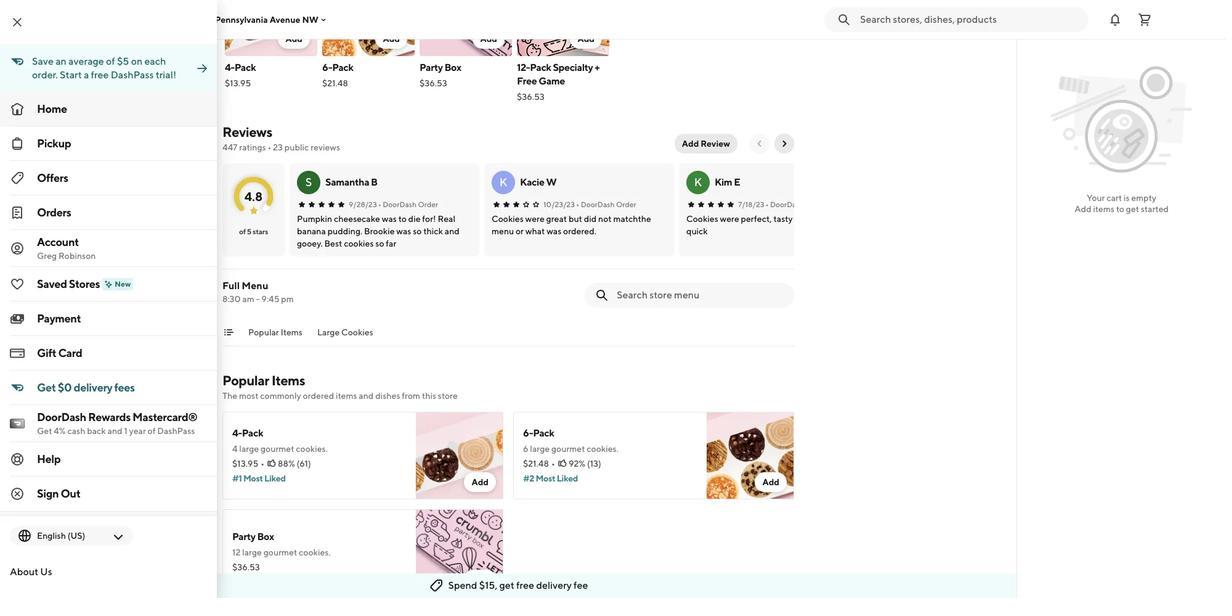 Task type: vqa. For each thing, say whether or not it's contained in the screenshot.
the nibs at the right of the page
no



Task type: locate. For each thing, give the bounding box(es) containing it.
1 vertical spatial and
[[108, 426, 122, 436]]

dashpass for mastercard®
[[157, 426, 195, 436]]

1 vertical spatial box
[[257, 531, 274, 543]]

0 horizontal spatial box
[[257, 531, 274, 543]]

cookies. for 6-pack
[[587, 444, 619, 454]]

get right "$15,"
[[500, 580, 515, 591]]

popular items button
[[248, 326, 303, 346]]

2 vertical spatial $36.53
[[232, 562, 260, 572]]

$36.53 for 12-pack specialty + free game
[[517, 92, 545, 102]]

1 horizontal spatial most
[[536, 474, 556, 483]]

0 horizontal spatial 4 pack image
[[225, 0, 318, 56]]

get
[[1127, 204, 1140, 214], [500, 580, 515, 591]]

0 vertical spatial dashpass
[[111, 69, 154, 81]]

popular for popular items
[[248, 327, 279, 337]]

party box 12 large gourmet cookies. $36.53
[[232, 531, 331, 572]]

$36.53 inside party box $36.53
[[420, 78, 448, 88]]

6
[[523, 444, 529, 454]]

2 order from the left
[[617, 200, 637, 209]]

6-
[[322, 62, 332, 73], [523, 427, 533, 439]]

1 horizontal spatial get
[[1127, 204, 1140, 214]]

1 horizontal spatial box
[[445, 62, 462, 73]]

gourmet inside 6-pack 6 large gourmet cookies.
[[552, 444, 585, 454]]

12
[[232, 548, 241, 557]]

order.
[[32, 69, 58, 81]]

0 vertical spatial items
[[281, 327, 303, 337]]

0 horizontal spatial 6 pack image
[[322, 0, 415, 56]]

liked down "88%"
[[265, 474, 286, 483]]

liked for 4-pack
[[265, 474, 286, 483]]

0 horizontal spatial $36.53
[[232, 562, 260, 572]]

and inside doordash rewards mastercard® get 4% cash back and 1 year of dashpass
[[108, 426, 122, 436]]

2 liked from the left
[[557, 474, 578, 483]]

pack inside 12-pack specialty + free game $36.53
[[530, 62, 552, 73]]

k left kim at the right top of page
[[695, 176, 702, 189]]

sign out link
[[0, 477, 217, 511]]

box
[[445, 62, 462, 73], [257, 531, 274, 543]]

0 horizontal spatial $21.48
[[322, 78, 348, 88]]

0 horizontal spatial • doordash order
[[378, 200, 439, 209]]

+
[[595, 62, 600, 73]]

kacie
[[520, 176, 545, 188]]

liked down 92%
[[557, 474, 578, 483]]

0 vertical spatial 6-
[[322, 62, 332, 73]]

pack for 6-pack
[[332, 62, 354, 73]]

delivery left fee on the left of page
[[537, 580, 572, 591]]

1 vertical spatial $21.48
[[523, 459, 549, 469]]

$15,
[[480, 580, 498, 591]]

items down 'pm'
[[281, 327, 303, 337]]

1 horizontal spatial 6 pack image
[[707, 412, 795, 499]]

large inside 6-pack 6 large gourmet cookies.
[[530, 444, 550, 454]]

0 vertical spatial items
[[1094, 204, 1115, 214]]

box for party box
[[445, 62, 462, 73]]

dashpass down mastercard®
[[157, 426, 195, 436]]

0 vertical spatial get
[[37, 381, 56, 394]]

fee
[[574, 580, 589, 591]]

items for popular items
[[281, 327, 303, 337]]

2 vertical spatial of
[[148, 426, 156, 436]]

cookies. inside 4-pack 4 large gourmet cookies.
[[296, 444, 328, 454]]

from
[[402, 391, 421, 401]]

party inside party box $36.53
[[420, 62, 443, 73]]

items down the your
[[1094, 204, 1115, 214]]

8:30
[[223, 294, 241, 304]]

1 vertical spatial 6 pack image
[[707, 412, 795, 499]]

Item Search search field
[[617, 289, 785, 302]]

pack inside 4-pack $13.95
[[235, 62, 256, 73]]

1 vertical spatial popular
[[223, 372, 269, 388]]

2 get from the top
[[37, 426, 52, 436]]

popular for popular items the most commonly ordered items and dishes from this store
[[223, 372, 269, 388]]

2 horizontal spatial $36.53
[[517, 92, 545, 102]]

1 vertical spatial 4-
[[232, 427, 242, 439]]

1 vertical spatial party box image
[[416, 509, 504, 597]]

get $0 delivery fees link
[[0, 371, 217, 405]]

• doordash order right 7/18/23
[[766, 200, 826, 209]]

doordash for samantha b
[[383, 200, 417, 209]]

1 vertical spatial $36.53
[[517, 92, 545, 102]]

large inside 4-pack 4 large gourmet cookies.
[[239, 444, 259, 454]]

pack inside 6-pack 6 large gourmet cookies.
[[533, 427, 555, 439]]

4- down pennsylvania
[[225, 62, 235, 73]]

1 vertical spatial free
[[517, 580, 535, 591]]

party box image
[[420, 0, 512, 56], [416, 509, 504, 597]]

$36.53 inside party box 12 large gourmet cookies. $36.53
[[232, 562, 260, 572]]

1 vertical spatial items
[[336, 391, 357, 401]]

0 vertical spatial of
[[106, 55, 115, 67]]

party for 12 large gourmet cookies.
[[232, 531, 256, 543]]

average
[[68, 55, 104, 67]]

of left $5 at the left top of page
[[106, 55, 115, 67]]

account greg robinson
[[37, 236, 96, 261]]

0 horizontal spatial 6-
[[322, 62, 332, 73]]

2 • doordash order from the left
[[577, 200, 637, 209]]

to
[[1117, 204, 1125, 214]]

add inside your cart is empty add items to get started
[[1075, 204, 1092, 214]]

doordash rewards mastercard® get 4% cash back and 1 year of dashpass
[[37, 411, 198, 436]]

1 vertical spatial party
[[232, 531, 256, 543]]

doordash up "4%" on the bottom left of the page
[[37, 411, 86, 424]]

0 horizontal spatial items
[[336, 391, 357, 401]]

large right 4
[[239, 444, 259, 454]]

doordash right 7/18/23
[[771, 200, 805, 209]]

w
[[547, 176, 557, 188]]

large right 6
[[530, 444, 550, 454]]

robinson
[[59, 251, 96, 261]]

4- inside 4-pack 4 large gourmet cookies.
[[232, 427, 242, 439]]

order for e
[[806, 200, 826, 209]]

4- inside 4-pack $13.95
[[225, 62, 235, 73]]

• doordash order
[[378, 200, 439, 209], [577, 200, 637, 209], [766, 200, 826, 209]]

$36.53 for 12 large gourmet cookies.
[[232, 562, 260, 572]]

1 vertical spatial get
[[37, 426, 52, 436]]

1 horizontal spatial k
[[695, 176, 702, 189]]

order for w
[[617, 200, 637, 209]]

items inside button
[[281, 327, 303, 337]]

cookies. inside 6-pack 6 large gourmet cookies.
[[587, 444, 619, 454]]

get right to
[[1127, 204, 1140, 214]]

1 vertical spatial 6-
[[523, 427, 533, 439]]

• left 23
[[268, 142, 271, 152]]

0 horizontal spatial dashpass
[[111, 69, 154, 81]]

$36.53 inside 12-pack specialty + free game $36.53
[[517, 92, 545, 102]]

large inside party box 12 large gourmet cookies. $36.53
[[242, 548, 262, 557]]

0 vertical spatial delivery
[[74, 381, 112, 394]]

e
[[734, 176, 741, 188]]

offers
[[37, 171, 68, 184]]

pack inside 6-pack $21.48
[[332, 62, 354, 73]]

0 vertical spatial box
[[445, 62, 462, 73]]

1 get from the top
[[37, 381, 56, 394]]

0 vertical spatial party
[[420, 62, 443, 73]]

stores
[[69, 277, 100, 290]]

6 pack image
[[322, 0, 415, 56], [707, 412, 795, 499]]

notification bell image
[[1109, 12, 1123, 27]]

about us link
[[0, 556, 217, 589]]

s
[[306, 176, 312, 189]]

2 most from the left
[[536, 474, 556, 483]]

• doordash order right 10/23/23
[[577, 200, 637, 209]]

popular up the most in the left of the page
[[223, 372, 269, 388]]

each
[[145, 55, 166, 67]]

started
[[1142, 204, 1170, 214]]

1 vertical spatial dashpass
[[157, 426, 195, 436]]

gift card
[[37, 347, 82, 359]]

gourmet for 4-pack
[[261, 444, 294, 454]]

cookies. inside party box 12 large gourmet cookies. $36.53
[[299, 548, 331, 557]]

gourmet inside 4-pack 4 large gourmet cookies.
[[261, 444, 294, 454]]

1 • doordash order from the left
[[378, 200, 439, 209]]

gourmet up "88%"
[[261, 444, 294, 454]]

$5
[[117, 55, 129, 67]]

1 horizontal spatial of
[[148, 426, 156, 436]]

close image
[[10, 15, 25, 30]]

get left $0
[[37, 381, 56, 394]]

large for party
[[242, 548, 262, 557]]

$13.95 inside 4-pack $13.95
[[225, 78, 251, 88]]

0 vertical spatial and
[[359, 391, 374, 401]]

1 liked from the left
[[265, 474, 286, 483]]

payment link
[[0, 302, 217, 336]]

get
[[37, 381, 56, 394], [37, 426, 52, 436]]

0 vertical spatial get
[[1127, 204, 1140, 214]]

rewards
[[88, 411, 131, 424]]

doordash right 9/28/23
[[383, 200, 417, 209]]

nw
[[302, 14, 319, 24]]

box for 12 large gourmet cookies.
[[257, 531, 274, 543]]

delivery right $0
[[74, 381, 112, 394]]

gourmet right "12"
[[264, 548, 297, 557]]

and inside popular items the most commonly ordered items and dishes from this store
[[359, 391, 374, 401]]

pack inside 4-pack 4 large gourmet cookies.
[[242, 427, 263, 439]]

1 order from the left
[[418, 200, 439, 209]]

1 horizontal spatial items
[[1094, 204, 1115, 214]]

large right "12"
[[242, 548, 262, 557]]

popular inside popular items the most commonly ordered items and dishes from this store
[[223, 372, 269, 388]]

1 horizontal spatial 4 pack image
[[416, 412, 504, 499]]

dashpass inside save an average of $5 on each order. start a free dashpass trial!
[[111, 69, 154, 81]]

pickup link
[[0, 126, 217, 161]]

0 horizontal spatial free
[[91, 69, 109, 81]]

and left dishes
[[359, 391, 374, 401]]

88% (61)
[[278, 459, 311, 469]]

orders
[[37, 206, 71, 219]]

0 vertical spatial free
[[91, 69, 109, 81]]

$13.95 up reviews link
[[225, 78, 251, 88]]

0 vertical spatial $36.53
[[420, 78, 448, 88]]

6- inside 6-pack $21.48
[[322, 62, 332, 73]]

1 vertical spatial items
[[272, 372, 305, 388]]

gourmet up 92%
[[552, 444, 585, 454]]

k left kacie
[[500, 176, 508, 189]]

4 pack image
[[225, 0, 318, 56], [416, 412, 504, 499]]

0 vertical spatial 4-
[[225, 62, 235, 73]]

party for party box
[[420, 62, 443, 73]]

2 horizontal spatial • doordash order
[[766, 200, 826, 209]]

card
[[58, 347, 82, 359]]

box inside party box $36.53
[[445, 62, 462, 73]]

dashpass down on
[[111, 69, 154, 81]]

spend $15, get free delivery fee
[[449, 580, 589, 591]]

order for b
[[418, 200, 439, 209]]

1 horizontal spatial and
[[359, 391, 374, 401]]

0 horizontal spatial k
[[500, 176, 508, 189]]

party inside party box 12 large gourmet cookies. $36.53
[[232, 531, 256, 543]]

free
[[91, 69, 109, 81], [517, 580, 535, 591]]

0 horizontal spatial order
[[418, 200, 439, 209]]

large
[[317, 327, 340, 337]]

an
[[56, 55, 66, 67]]

12-pack specialty + free game $36.53
[[517, 62, 600, 102]]

• doordash order for samantha b
[[378, 200, 439, 209]]

1 horizontal spatial delivery
[[537, 580, 572, 591]]

0 vertical spatial $13.95
[[225, 78, 251, 88]]

large cookies
[[317, 327, 374, 337]]

3 • doordash order from the left
[[766, 200, 826, 209]]

2 horizontal spatial order
[[806, 200, 826, 209]]

large for 4-
[[239, 444, 259, 454]]

1 horizontal spatial 6-
[[523, 427, 533, 439]]

doordash
[[383, 200, 417, 209], [581, 200, 615, 209], [771, 200, 805, 209], [37, 411, 86, 424]]

trial!
[[156, 69, 176, 81]]

2 k from the left
[[695, 176, 702, 189]]

and left the 1
[[108, 426, 122, 436]]

previous image
[[755, 139, 765, 149]]

items up the commonly
[[272, 372, 305, 388]]

k for kacie w
[[500, 176, 508, 189]]

most down $13.95 •
[[243, 474, 263, 483]]

0 horizontal spatial delivery
[[74, 381, 112, 394]]

#1
[[232, 474, 242, 483]]

order
[[418, 200, 439, 209], [617, 200, 637, 209], [806, 200, 826, 209]]

1 horizontal spatial party
[[420, 62, 443, 73]]

1 vertical spatial get
[[500, 580, 515, 591]]

0 horizontal spatial and
[[108, 426, 122, 436]]

of left '5'
[[239, 227, 246, 236]]

free right "$15,"
[[517, 580, 535, 591]]

1 horizontal spatial free
[[517, 580, 535, 591]]

4- up 4
[[232, 427, 242, 439]]

and for rewards
[[108, 426, 122, 436]]

items right ordered
[[336, 391, 357, 401]]

pack
[[235, 62, 256, 73], [332, 62, 354, 73], [530, 62, 552, 73], [242, 427, 263, 439], [533, 427, 555, 439]]

doordash right 10/23/23
[[581, 200, 615, 209]]

items inside your cart is empty add items to get started
[[1094, 204, 1115, 214]]

save an average of $5 on each order. start a free dashpass trial! status
[[0, 44, 195, 92]]

home
[[37, 102, 67, 115]]

1 most from the left
[[243, 474, 263, 483]]

of right year
[[148, 426, 156, 436]]

get left "4%" on the bottom left of the page
[[37, 426, 52, 436]]

0 horizontal spatial party
[[232, 531, 256, 543]]

1 vertical spatial delivery
[[537, 580, 572, 591]]

the
[[223, 391, 237, 401]]

popular inside button
[[248, 327, 279, 337]]

3 order from the left
[[806, 200, 826, 209]]

•
[[268, 142, 271, 152], [378, 200, 382, 209], [577, 200, 580, 209], [766, 200, 769, 209], [261, 459, 265, 469], [552, 459, 555, 469]]

dashpass inside doordash rewards mastercard® get 4% cash back and 1 year of dashpass
[[157, 426, 195, 436]]

items inside popular items the most commonly ordered items and dishes from this store
[[272, 372, 305, 388]]

0 horizontal spatial liked
[[265, 474, 286, 483]]

items
[[1094, 204, 1115, 214], [336, 391, 357, 401]]

6- inside 6-pack 6 large gourmet cookies.
[[523, 427, 533, 439]]

1600 pennsylvania avenue nw button
[[192, 14, 329, 24]]

k
[[500, 176, 508, 189], [695, 176, 702, 189]]

0 horizontal spatial of
[[106, 55, 115, 67]]

popular down -
[[248, 327, 279, 337]]

dashpass for average
[[111, 69, 154, 81]]

0 horizontal spatial get
[[500, 580, 515, 591]]

0 vertical spatial 6 pack image
[[322, 0, 415, 56]]

0 vertical spatial $21.48
[[322, 78, 348, 88]]

free right a
[[91, 69, 109, 81]]

1 horizontal spatial liked
[[557, 474, 578, 483]]

1 horizontal spatial $36.53
[[420, 78, 448, 88]]

kacie w
[[520, 176, 557, 188]]

$21.48 inside 6-pack $21.48
[[322, 78, 348, 88]]

1 k from the left
[[500, 176, 508, 189]]

1 horizontal spatial • doordash order
[[577, 200, 637, 209]]

• doordash order right 9/28/23
[[378, 200, 439, 209]]

#2 most liked
[[523, 474, 578, 483]]

$13.95
[[225, 78, 251, 88], [232, 459, 258, 469]]

most down the '$21.48 •'
[[536, 474, 556, 483]]

0 horizontal spatial most
[[243, 474, 263, 483]]

box inside party box 12 large gourmet cookies. $36.53
[[257, 531, 274, 543]]

0 vertical spatial popular
[[248, 327, 279, 337]]

back
[[87, 426, 106, 436]]

2 horizontal spatial of
[[239, 227, 246, 236]]

$13.95 up #1 at the left bottom of the page
[[232, 459, 258, 469]]

1 horizontal spatial dashpass
[[157, 426, 195, 436]]

account
[[37, 236, 79, 248]]

1 horizontal spatial order
[[617, 200, 637, 209]]



Task type: describe. For each thing, give the bounding box(es) containing it.
• right 7/18/23
[[766, 200, 769, 209]]

sign out
[[37, 487, 80, 500]]

this
[[422, 391, 437, 401]]

6- for 6-pack 6 large gourmet cookies.
[[523, 427, 533, 439]]

• doordash order for kacie w
[[577, 200, 637, 209]]

12-
[[517, 62, 530, 73]]

save
[[32, 55, 54, 67]]

commonly
[[260, 391, 301, 401]]

save an average of $5 on each order. start a free dashpass trial!
[[32, 55, 176, 81]]

pack for 4-pack
[[235, 62, 256, 73]]

23
[[273, 142, 283, 152]]

mastercard®
[[133, 411, 198, 424]]

b
[[371, 176, 378, 188]]

1600 pennsylvania avenue nw
[[192, 14, 319, 24]]

gift card link
[[0, 336, 217, 371]]

1 horizontal spatial $21.48
[[523, 459, 549, 469]]

$0
[[58, 381, 72, 394]]

reviews link
[[223, 124, 272, 140]]

am
[[243, 294, 254, 304]]

popular items the most commonly ordered items and dishes from this store
[[223, 372, 458, 401]]

88%
[[278, 459, 295, 469]]

kim e
[[715, 176, 741, 188]]

sign
[[37, 487, 59, 500]]

1 vertical spatial $13.95
[[232, 459, 258, 469]]

0 vertical spatial party box image
[[420, 0, 512, 56]]

#2
[[523, 474, 535, 483]]

• up #1 most liked
[[261, 459, 265, 469]]

orders link
[[0, 195, 217, 230]]

-
[[256, 294, 260, 304]]

large for 6-
[[530, 444, 550, 454]]

• right 9/28/23
[[378, 200, 382, 209]]

4- for 4-pack 4 large gourmet cookies.
[[232, 427, 242, 439]]

4-pack 4 large gourmet cookies.
[[232, 427, 328, 454]]

6- for 6-pack $21.48
[[322, 62, 332, 73]]

help
[[37, 453, 61, 466]]

4-pack $13.95
[[225, 62, 256, 88]]

gourmet for 6-pack
[[552, 444, 585, 454]]

add inside add review button
[[682, 139, 699, 149]]

payment
[[37, 312, 81, 325]]

of inside doordash rewards mastercard® get 4% cash back and 1 year of dashpass
[[148, 426, 156, 436]]

pack for 12-pack specialty + free game
[[530, 62, 552, 73]]

0 vertical spatial 4 pack image
[[225, 0, 318, 56]]

reviews 447 ratings • 23 public reviews
[[223, 124, 340, 152]]

get inside doordash rewards mastercard® get 4% cash back and 1 year of dashpass
[[37, 426, 52, 436]]

save an average of $5 on each order. start a free dashpass trial! link
[[0, 44, 217, 92]]

pm
[[281, 294, 294, 304]]

cash
[[67, 426, 85, 436]]

cart
[[1107, 193, 1123, 203]]

447
[[223, 142, 238, 152]]

• inside reviews 447 ratings • 23 public reviews
[[268, 142, 271, 152]]

fees
[[114, 381, 135, 394]]

menu
[[242, 280, 269, 292]]

cookies
[[342, 327, 374, 337]]

party box $36.53
[[420, 62, 462, 88]]

saved
[[37, 277, 67, 290]]

doordash for kacie w
[[581, 200, 615, 209]]

get inside your cart is empty add items to get started
[[1127, 204, 1140, 214]]

of 5 stars
[[239, 227, 268, 236]]

6-pack 6 large gourmet cookies.
[[523, 427, 619, 454]]

empty
[[1132, 193, 1157, 203]]

doordash for kim e
[[771, 200, 805, 209]]

$13.95 •
[[232, 459, 265, 469]]

next image
[[780, 139, 790, 149]]

free inside save an average of $5 on each order. start a free dashpass trial!
[[91, 69, 109, 81]]

review
[[701, 139, 731, 149]]

and for items
[[359, 391, 374, 401]]

pennsylvania
[[215, 14, 268, 24]]

liked for 6-pack
[[557, 474, 578, 483]]

1 vertical spatial 4 pack image
[[416, 412, 504, 499]]

out
[[61, 487, 80, 500]]

4.8
[[245, 189, 263, 203]]

gourmet inside party box 12 large gourmet cookies. $36.53
[[264, 548, 297, 557]]

free
[[517, 75, 537, 87]]

your cart is empty add items to get started
[[1075, 193, 1170, 214]]

4- for 4-pack $13.95
[[225, 62, 235, 73]]

is
[[1125, 193, 1130, 203]]

greg
[[37, 251, 57, 261]]

1 vertical spatial of
[[239, 227, 246, 236]]

items inside popular items the most commonly ordered items and dishes from this store
[[336, 391, 357, 401]]

k for kim e
[[695, 176, 702, 189]]

us
[[40, 566, 52, 578]]

most for 4-pack
[[243, 474, 263, 483]]

• doordash order for kim e
[[766, 200, 826, 209]]

game
[[539, 75, 565, 87]]

ordered
[[303, 391, 334, 401]]

on
[[131, 55, 143, 67]]

doordash inside doordash rewards mastercard® get 4% cash back and 1 year of dashpass
[[37, 411, 86, 424]]

specialty
[[553, 62, 593, 73]]

of inside save an average of $5 on each order. start a free dashpass trial!
[[106, 55, 115, 67]]

about
[[10, 566, 38, 578]]

new
[[115, 279, 131, 289]]

full
[[223, 280, 240, 292]]

9/28/23
[[349, 200, 377, 209]]

most
[[239, 391, 259, 401]]

offers link
[[0, 161, 217, 195]]

public
[[285, 142, 309, 152]]

12-pack specialty + free game image
[[517, 0, 610, 56]]

92% (13)
[[569, 459, 602, 469]]

add review button
[[675, 134, 738, 154]]

help link
[[0, 442, 217, 477]]

items for popular items the most commonly ordered items and dishes from this store
[[272, 372, 305, 388]]

kim
[[715, 176, 733, 188]]

dishes
[[376, 391, 400, 401]]

(13)
[[588, 459, 602, 469]]

add review
[[682, 139, 731, 149]]

$21.48 •
[[523, 459, 555, 469]]

• right 10/23/23
[[577, 200, 580, 209]]

• up #2 most liked
[[552, 459, 555, 469]]

most for 6-pack
[[536, 474, 556, 483]]

store
[[438, 391, 458, 401]]

4
[[232, 444, 238, 454]]

0 items, open order cart image
[[1138, 12, 1153, 27]]

1
[[124, 426, 128, 436]]

reviews
[[223, 124, 272, 140]]

samantha b
[[326, 176, 378, 188]]

10/23/23
[[544, 200, 575, 209]]

about us
[[10, 566, 52, 578]]

cookies. for 4-pack
[[296, 444, 328, 454]]

a
[[84, 69, 89, 81]]

7/18/23
[[739, 200, 765, 209]]

1600
[[192, 14, 213, 24]]



